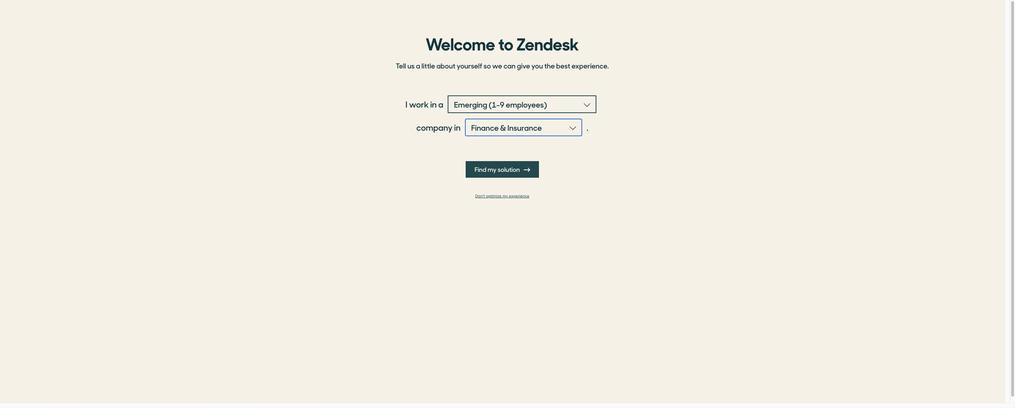Task type: describe. For each thing, give the bounding box(es) containing it.
so
[[484, 61, 491, 71]]

solution
[[498, 165, 520, 174]]

the
[[544, 61, 555, 71]]

1 vertical spatial a
[[438, 98, 444, 110]]

us
[[408, 61, 415, 71]]

can
[[504, 61, 516, 71]]

welcome
[[426, 31, 495, 55]]

experience
[[509, 194, 530, 199]]

best
[[556, 61, 570, 71]]

i work in a
[[406, 98, 444, 110]]

little
[[422, 61, 435, 71]]

1 horizontal spatial in
[[454, 121, 461, 133]]

welcome to zendesk
[[426, 31, 579, 55]]

0 vertical spatial a
[[416, 61, 420, 71]]

arrow right image
[[524, 167, 530, 173]]

company in
[[416, 121, 461, 133]]

1 vertical spatial my
[[503, 194, 508, 199]]

yourself
[[457, 61, 482, 71]]

you
[[532, 61, 543, 71]]

find
[[475, 165, 487, 174]]

find     my solution button
[[466, 161, 539, 178]]

don't
[[475, 194, 485, 199]]



Task type: locate. For each thing, give the bounding box(es) containing it.
don't optimize my experience link
[[392, 194, 613, 199]]

give
[[517, 61, 530, 71]]

work
[[409, 98, 429, 110]]

1 vertical spatial in
[[454, 121, 461, 133]]

in right work
[[430, 98, 437, 110]]

0 horizontal spatial my
[[488, 165, 497, 174]]

we
[[492, 61, 502, 71]]

0 vertical spatial my
[[488, 165, 497, 174]]

don't optimize my experience
[[475, 194, 530, 199]]

in
[[430, 98, 437, 110], [454, 121, 461, 133]]

my right optimize
[[503, 194, 508, 199]]

i
[[406, 98, 408, 110]]

my
[[488, 165, 497, 174], [503, 194, 508, 199]]

.
[[587, 121, 589, 133]]

1 horizontal spatial a
[[438, 98, 444, 110]]

tell
[[396, 61, 406, 71]]

company
[[416, 121, 453, 133]]

0 horizontal spatial a
[[416, 61, 420, 71]]

my right find
[[488, 165, 497, 174]]

to
[[498, 31, 513, 55]]

0 vertical spatial in
[[430, 98, 437, 110]]

in right company
[[454, 121, 461, 133]]

0 horizontal spatial in
[[430, 98, 437, 110]]

zendesk
[[517, 31, 579, 55]]

a
[[416, 61, 420, 71], [438, 98, 444, 110]]

optimize
[[486, 194, 502, 199]]

my inside find     my solution button
[[488, 165, 497, 174]]

experience.
[[572, 61, 609, 71]]

about
[[437, 61, 455, 71]]

a right us
[[416, 61, 420, 71]]

find     my solution
[[475, 165, 521, 174]]

1 horizontal spatial my
[[503, 194, 508, 199]]

tell us a little about yourself so we can give you the best experience.
[[396, 61, 609, 71]]

a right work
[[438, 98, 444, 110]]



Task type: vqa. For each thing, say whether or not it's contained in the screenshot.
the rightmost digital
no



